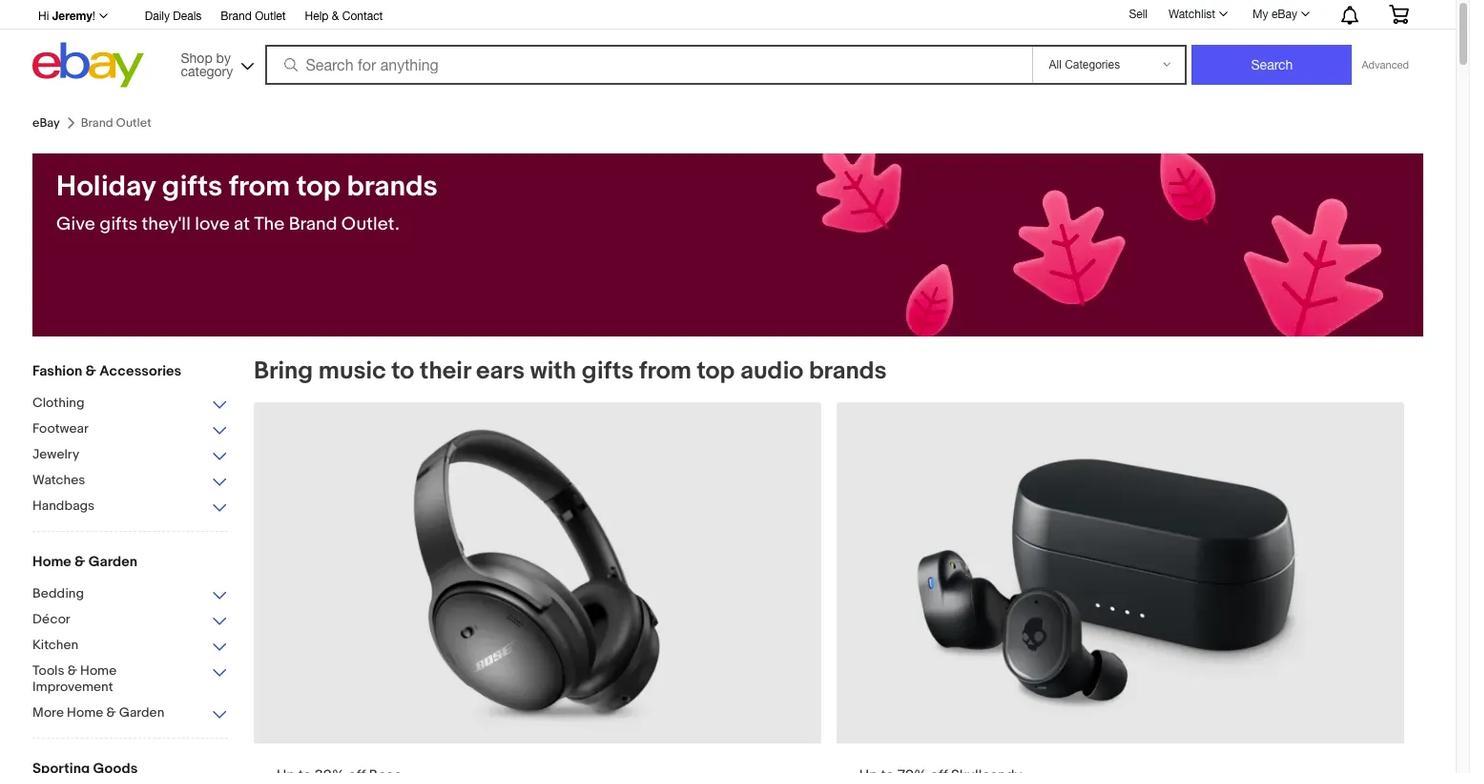 Task type: locate. For each thing, give the bounding box(es) containing it.
0 horizontal spatial brand
[[221, 10, 252, 23]]

kitchen button
[[32, 637, 228, 655]]

home up bedding
[[32, 553, 71, 571]]

clothing footwear jewelry watches handbags
[[32, 395, 95, 514]]

ebay inside account navigation
[[1272, 8, 1297, 21]]

1 horizontal spatial brand
[[289, 214, 337, 236]]

!
[[92, 10, 95, 23]]

gifts down the holiday
[[99, 214, 138, 236]]

handbags
[[32, 498, 95, 514]]

from inside "holiday gifts from top brands give gifts they'll love at the brand outlet."
[[229, 170, 290, 204]]

jewelry
[[32, 446, 79, 463]]

they'll
[[142, 214, 191, 236]]

shop by category
[[181, 50, 233, 79]]

brands right "audio"
[[809, 357, 887, 386]]

home & garden
[[32, 553, 137, 571]]

shop by category banner
[[28, 0, 1423, 93]]

improvement
[[32, 679, 113, 695]]

0 vertical spatial home
[[32, 553, 71, 571]]

0 vertical spatial brand
[[221, 10, 252, 23]]

tools
[[32, 663, 64, 679]]

kitchen
[[32, 637, 78, 653]]

0 vertical spatial brands
[[347, 170, 438, 204]]

1 vertical spatial brand
[[289, 214, 337, 236]]

garden
[[88, 553, 137, 571], [119, 705, 164, 721]]

help
[[305, 10, 329, 23]]

1 vertical spatial top
[[697, 357, 735, 386]]

2 vertical spatial home
[[67, 705, 103, 721]]

0 horizontal spatial ebay
[[32, 115, 60, 131]]

audio
[[740, 357, 803, 386]]

0 vertical spatial ebay
[[1272, 8, 1297, 21]]

1 vertical spatial gifts
[[99, 214, 138, 236]]

gifts
[[162, 170, 223, 204], [99, 214, 138, 236], [582, 357, 634, 386]]

1 horizontal spatial ebay
[[1272, 8, 1297, 21]]

ebay
[[1272, 8, 1297, 21], [32, 115, 60, 131]]

1 vertical spatial home
[[80, 663, 117, 679]]

1 vertical spatial from
[[639, 357, 692, 386]]

& inside help & contact link
[[332, 10, 339, 23]]

&
[[332, 10, 339, 23], [85, 363, 96, 381], [75, 553, 85, 571], [67, 663, 77, 679], [106, 705, 116, 721]]

sell
[[1129, 7, 1148, 21]]

garden down tools & home improvement dropdown button
[[119, 705, 164, 721]]

by
[[216, 50, 231, 65]]

& right the fashion
[[85, 363, 96, 381]]

1 horizontal spatial top
[[697, 357, 735, 386]]

more home & garden button
[[32, 705, 228, 723]]

top
[[296, 170, 340, 204], [697, 357, 735, 386]]

ebay up the holiday
[[32, 115, 60, 131]]

1 vertical spatial garden
[[119, 705, 164, 721]]

give
[[56, 214, 95, 236]]

home
[[32, 553, 71, 571], [80, 663, 117, 679], [67, 705, 103, 721]]

2 horizontal spatial gifts
[[582, 357, 634, 386]]

home down improvement
[[67, 705, 103, 721]]

0 horizontal spatial from
[[229, 170, 290, 204]]

None submit
[[1192, 45, 1352, 85]]

brands up outlet. in the left of the page
[[347, 170, 438, 204]]

gifts right with
[[582, 357, 634, 386]]

top inside "holiday gifts from top brands give gifts they'll love at the brand outlet."
[[296, 170, 340, 204]]

& right help in the top left of the page
[[332, 10, 339, 23]]

& up bedding
[[75, 553, 85, 571]]

garden inside bedding décor kitchen tools & home improvement more home & garden
[[119, 705, 164, 721]]

advanced
[[1362, 59, 1409, 71]]

0 vertical spatial from
[[229, 170, 290, 204]]

0 horizontal spatial brands
[[347, 170, 438, 204]]

brand right the
[[289, 214, 337, 236]]

1 horizontal spatial from
[[639, 357, 692, 386]]

home down kitchen dropdown button on the bottom left of the page
[[80, 663, 117, 679]]

clothing
[[32, 395, 84, 411]]

tools & home improvement button
[[32, 663, 228, 697]]

with
[[530, 357, 576, 386]]

1 vertical spatial brands
[[809, 357, 887, 386]]

brands
[[347, 170, 438, 204], [809, 357, 887, 386]]

daily deals
[[145, 10, 202, 23]]

from
[[229, 170, 290, 204], [639, 357, 692, 386]]

to
[[391, 357, 414, 386]]

fashion & accessories
[[32, 363, 182, 381]]

at
[[234, 214, 250, 236]]

0 horizontal spatial top
[[296, 170, 340, 204]]

watchlist
[[1169, 8, 1215, 21]]

brand left outlet at the top left of page
[[221, 10, 252, 23]]

0 vertical spatial top
[[296, 170, 340, 204]]

gifts up love
[[162, 170, 223, 204]]

holiday
[[56, 170, 156, 204]]

footwear button
[[32, 421, 228, 439]]

my
[[1253, 8, 1268, 21]]

décor button
[[32, 611, 228, 630]]

0 horizontal spatial gifts
[[99, 214, 138, 236]]

2 vertical spatial gifts
[[582, 357, 634, 386]]

ebay right my
[[1272, 8, 1297, 21]]

None text field
[[254, 403, 821, 774], [837, 403, 1404, 774], [254, 403, 821, 774], [837, 403, 1404, 774]]

handbags button
[[32, 498, 228, 516]]

1 horizontal spatial brands
[[809, 357, 887, 386]]

clothing button
[[32, 395, 228, 413]]

my ebay
[[1253, 8, 1297, 21]]

my ebay link
[[1242, 3, 1318, 26]]

0 vertical spatial gifts
[[162, 170, 223, 204]]

category
[[181, 63, 233, 79]]

garden up bedding dropdown button
[[88, 553, 137, 571]]

brand
[[221, 10, 252, 23], [289, 214, 337, 236]]



Task type: vqa. For each thing, say whether or not it's contained in the screenshot.
Health & Beauty LINK
no



Task type: describe. For each thing, give the bounding box(es) containing it.
Search for anything text field
[[268, 47, 1029, 83]]

bedding décor kitchen tools & home improvement more home & garden
[[32, 586, 164, 721]]

daily deals link
[[145, 7, 202, 28]]

help & contact
[[305, 10, 383, 23]]

bedding button
[[32, 586, 228, 604]]

more
[[32, 705, 64, 721]]

music
[[318, 357, 386, 386]]

& right tools
[[67, 663, 77, 679]]

1 horizontal spatial gifts
[[162, 170, 223, 204]]

brand outlet
[[221, 10, 286, 23]]

& down tools & home improvement dropdown button
[[106, 705, 116, 721]]

bedding
[[32, 586, 84, 602]]

holiday gifts from top brands give gifts they'll love at the brand outlet.
[[56, 170, 438, 236]]

shop
[[181, 50, 212, 65]]

your shopping cart image
[[1388, 5, 1410, 24]]

help & contact link
[[305, 7, 383, 28]]

hi jeremy !
[[38, 9, 95, 23]]

the
[[254, 214, 285, 236]]

& for contact
[[332, 10, 339, 23]]

brand inside "holiday gifts from top brands give gifts they'll love at the brand outlet."
[[289, 214, 337, 236]]

bring music to their ears with gifts from top audio brands
[[254, 357, 887, 386]]

hi
[[38, 10, 49, 23]]

ebay link
[[32, 115, 60, 131]]

love
[[195, 214, 230, 236]]

footwear
[[32, 421, 89, 437]]

brands inside "holiday gifts from top brands give gifts they'll love at the brand outlet."
[[347, 170, 438, 204]]

shop by category button
[[172, 42, 258, 83]]

ears
[[476, 357, 525, 386]]

gifts for holiday
[[99, 214, 138, 236]]

contact
[[342, 10, 383, 23]]

brand outlet link
[[221, 7, 286, 28]]

none submit inside shop by category banner
[[1192, 45, 1352, 85]]

watchlist link
[[1158, 3, 1236, 26]]

daily
[[145, 10, 170, 23]]

their
[[420, 357, 471, 386]]

jeremy
[[52, 9, 92, 23]]

advanced link
[[1352, 46, 1419, 84]]

accessories
[[99, 363, 182, 381]]

outlet.
[[341, 214, 399, 236]]

watches button
[[32, 472, 228, 490]]

0 vertical spatial garden
[[88, 553, 137, 571]]

& for accessories
[[85, 363, 96, 381]]

& for garden
[[75, 553, 85, 571]]

jewelry button
[[32, 446, 228, 465]]

outlet
[[255, 10, 286, 23]]

bring
[[254, 357, 313, 386]]

sell link
[[1120, 7, 1156, 21]]

gifts for bring
[[582, 357, 634, 386]]

watches
[[32, 472, 85, 488]]

1 vertical spatial ebay
[[32, 115, 60, 131]]

account navigation
[[28, 0, 1423, 30]]

fashion
[[32, 363, 82, 381]]

décor
[[32, 611, 70, 628]]

brand inside account navigation
[[221, 10, 252, 23]]

deals
[[173, 10, 202, 23]]



